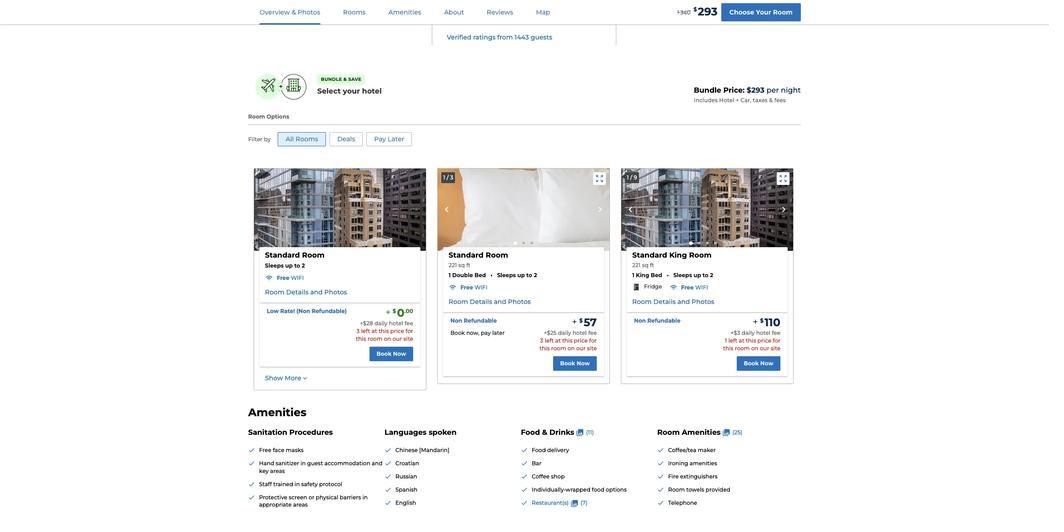 Task type: vqa. For each thing, say whether or not it's contained in the screenshot.
English
yes



Task type: locate. For each thing, give the bounding box(es) containing it.
2 horizontal spatial at
[[739, 337, 744, 344]]

room details and photos button
[[265, 288, 347, 297], [449, 298, 531, 307], [632, 298, 714, 307]]

hotel for 0
[[389, 320, 403, 327]]

$ inside $ 0 . 00
[[393, 308, 396, 315]]

go to image #2 image for 110
[[698, 242, 701, 245]]

0 horizontal spatial go to image #1 image
[[514, 241, 517, 245]]

image #1 image
[[254, 168, 426, 251], [438, 168, 610, 251], [621, 168, 793, 251]]

1 horizontal spatial non refundable
[[634, 317, 681, 324]]

room inside standard room 221 sq ft 1 double bed   •   sleeps up to 2
[[486, 251, 508, 260]]

by
[[264, 136, 271, 143]]

2 horizontal spatial to
[[703, 272, 709, 279]]

ft up the fridge
[[650, 262, 654, 269]]

to inside standard room sleeps up to 2
[[294, 262, 300, 269]]

2 ft from the left
[[650, 262, 654, 269]]

1 horizontal spatial areas
[[293, 502, 308, 508]]

appropriate
[[259, 502, 292, 508]]

1 go to image #3 image from the left
[[530, 242, 533, 245]]

fees
[[774, 97, 786, 104]]

$ inside $ 57
[[579, 317, 583, 324]]

1 non from the left
[[450, 317, 462, 324]]

free wifi
[[277, 275, 304, 281], [460, 284, 487, 291], [681, 284, 708, 291]]

price inside +$28 daily hotel fee 3 left at this price for this room on our site
[[390, 328, 404, 335]]

in inside hand sanitizer in guest accommodation and key areas
[[301, 460, 306, 467]]

fee down 110
[[772, 330, 781, 336]]

your
[[756, 8, 771, 16]]

0 vertical spatial rooms
[[343, 8, 366, 16]]

hotel down $ 110
[[756, 330, 770, 336]]

save
[[348, 77, 361, 82]]

includes
[[694, 97, 718, 104]]

0 vertical spatial +
[[279, 82, 283, 91]]

fee down $ 0 . 00
[[405, 320, 413, 327]]

go to image #1 image left the go to image #4
[[689, 241, 693, 245]]

1 horizontal spatial free wifi
[[460, 284, 487, 291]]

for inside +$25 daily hotel fee 3 left at this price for this room on our site
[[589, 337, 597, 344]]

left down +$3
[[728, 337, 737, 344]]

refundable down the fridge
[[647, 317, 681, 324]]

refundable
[[464, 317, 497, 324], [647, 317, 681, 324]]

select
[[317, 87, 341, 96]]

0 horizontal spatial non
[[450, 317, 462, 324]]

3 standard from the left
[[632, 251, 667, 260]]

2 221 from the left
[[632, 262, 641, 269]]

3 inside +$28 daily hotel fee 3 left at this price for this room on our site
[[357, 328, 360, 335]]

book now down +$25 daily hotel fee 3 left at this price for this room on our site
[[560, 360, 590, 367]]

book now button down +$28 daily hotel fee 3 left at this price for this room on our site
[[370, 347, 413, 361]]

individually-
[[532, 486, 566, 493]]

0 horizontal spatial sq
[[458, 262, 465, 269]]

hotel down "0" at the left bottom of the page
[[389, 320, 403, 327]]

from
[[497, 33, 513, 41]]

bundle for price:
[[694, 86, 721, 94]]

3 image #1 image from the left
[[621, 168, 793, 251]]

3 for 0
[[357, 328, 360, 335]]

price down $ 110
[[758, 337, 771, 344]]

room details and photos button for 57
[[449, 298, 531, 307]]

and for 110's room details and photos button
[[678, 298, 690, 306]]

areas inside hand sanitizer in guest accommodation and key areas
[[270, 468, 285, 475]]

free up hand in the bottom of the page
[[259, 447, 271, 454]]

1 standard from the left
[[265, 251, 300, 260]]

for for 57
[[589, 337, 597, 344]]

room down +$28
[[368, 335, 382, 342]]

left for 57
[[545, 337, 554, 344]]

about button
[[433, 0, 475, 25]]

rooms button
[[332, 0, 377, 25]]

in
[[301, 460, 306, 467], [295, 481, 300, 488], [362, 494, 368, 501]]

2 horizontal spatial standard
[[632, 251, 667, 260]]

bundle up select
[[321, 77, 342, 82]]

2 horizontal spatial on
[[751, 345, 758, 352]]

for down 110
[[773, 337, 781, 344]]

details up the (non
[[286, 288, 309, 296]]

221 inside standard room 221 sq ft 1 double bed   •   sleeps up to 2
[[449, 262, 457, 269]]

1 horizontal spatial +
[[736, 97, 739, 104]]

now down +$28 daily hotel fee 3 left at this price for this room on our site
[[393, 350, 406, 357]]

key
[[259, 468, 269, 475]]

site inside +$28 daily hotel fee 3 left at this price for this room on our site
[[403, 335, 413, 342]]

fee down 57
[[588, 330, 597, 336]]

price
[[390, 328, 404, 335], [574, 337, 588, 344], [758, 337, 771, 344]]

photos
[[298, 8, 320, 16], [324, 288, 347, 296], [508, 298, 531, 306], [692, 298, 714, 306]]

1 vertical spatial +
[[736, 97, 739, 104]]

room details and photos button down the fridge
[[632, 298, 714, 307]]

0 horizontal spatial left
[[361, 328, 370, 335]]

fire extinguishers
[[668, 473, 718, 480]]

price down $ 57
[[574, 337, 588, 344]]

non down the fridge
[[634, 317, 646, 324]]

non refundable
[[450, 317, 497, 324], [634, 317, 681, 324]]

1 horizontal spatial site
[[587, 345, 597, 352]]

room details and photos up low rate! (non refundable)
[[265, 288, 347, 296]]

standard up the sleeps
[[265, 251, 300, 260]]

go to image #3 image for 57
[[530, 242, 533, 245]]

1 horizontal spatial in
[[301, 460, 306, 467]]

1 horizontal spatial go to image #2 image
[[698, 242, 701, 245]]

0 horizontal spatial up
[[285, 262, 293, 269]]

+$3
[[731, 330, 740, 336]]

standard up the fridge
[[632, 251, 667, 260]]

now down +$25 daily hotel fee 3 left at this price for this room on our site
[[577, 360, 590, 367]]

left
[[361, 328, 370, 335], [545, 337, 554, 344], [728, 337, 737, 344]]

book now button down +$25 daily hotel fee 3 left at this price for this room on our site
[[553, 356, 597, 371]]

fee inside +$3 daily hotel fee 1 left at this price for this room on our site
[[772, 330, 781, 336]]

on inside +$28 daily hotel fee 3 left at this price for this room on our site
[[384, 335, 391, 342]]

book down +$25 daily hotel fee 3 left at this price for this room on our site
[[560, 360, 575, 367]]

1 horizontal spatial 2
[[534, 272, 537, 279]]

0 horizontal spatial go to image #2 image
[[522, 242, 525, 245]]

1 horizontal spatial non refundable button
[[634, 317, 681, 325]]

and up the later
[[494, 298, 506, 306]]

0 horizontal spatial 3
[[357, 328, 360, 335]]

coffee
[[532, 473, 550, 480]]

for inside +$3 daily hotel fee 1 left at this price for this room on our site
[[773, 337, 781, 344]]

at down +$28
[[372, 328, 377, 335]]

0 horizontal spatial standard
[[265, 251, 300, 260]]

at down +$25
[[555, 337, 561, 344]]

book now button down +$3 daily hotel fee 1 left at this price for this room on our site on the bottom
[[737, 356, 781, 371]]

go to image #3 image left the go to image #4
[[706, 242, 709, 245]]

0 horizontal spatial to
[[294, 262, 300, 269]]

1 horizontal spatial refundable
[[647, 317, 681, 324]]

$ 340 $ 293
[[677, 5, 718, 18]]

coffee/tea
[[668, 447, 696, 454]]

go to image #3 image up standard room 221 sq ft 1 double bed   •   sleeps up to 2
[[530, 242, 533, 245]]

overview & photos button
[[249, 0, 331, 25]]

1 go to image #1 image from the left
[[514, 241, 517, 245]]

2 go to image #2 image from the left
[[698, 242, 701, 245]]

standard inside standard room 221 sq ft 1 double bed   •   sleeps up to 2
[[449, 251, 484, 260]]

price for 57
[[574, 337, 588, 344]]

all
[[286, 135, 294, 143]]

1 / from the left
[[447, 174, 449, 181]]

free
[[277, 275, 289, 281], [460, 284, 473, 291], [681, 284, 694, 291], [259, 447, 271, 454]]

tab list
[[248, 0, 562, 25]]

left inside +$25 daily hotel fee 3 left at this price for this room on our site
[[545, 337, 554, 344]]

2 horizontal spatial 3
[[540, 337, 543, 344]]

& left the fees
[[769, 97, 773, 104]]

room inside +$25 daily hotel fee 3 left at this price for this room on our site
[[551, 345, 566, 352]]

2 horizontal spatial image #1 image
[[621, 168, 793, 251]]

1 go to image #2 image from the left
[[522, 242, 525, 245]]

1 horizontal spatial go to image #1 image
[[689, 241, 693, 245]]

site down 110
[[771, 345, 781, 352]]

standard for 110
[[632, 251, 667, 260]]

up inside standard room sleeps up to 2
[[285, 262, 293, 269]]

.
[[404, 308, 406, 315]]

hotel for 57
[[573, 330, 587, 336]]

barriers
[[340, 494, 361, 501]]

2 horizontal spatial book now
[[744, 360, 773, 367]]

on inside +$3 daily hotel fee 1 left at this price for this room on our site
[[751, 345, 758, 352]]

price for 110
[[758, 337, 771, 344]]

go to image #4 image
[[714, 242, 717, 245]]

2 / from the left
[[630, 174, 632, 181]]

1 vertical spatial bundle
[[694, 86, 721, 94]]

and for 57 room details and photos button
[[494, 298, 506, 306]]

food up bar
[[532, 447, 546, 454]]

1 horizontal spatial rooms
[[343, 8, 366, 16]]

daily right +$25
[[558, 330, 571, 336]]

1 horizontal spatial standard
[[449, 251, 484, 260]]

and up low rate! (non refundable)
[[310, 288, 323, 296]]

choose
[[729, 8, 754, 16]]

2 sq from the left
[[642, 262, 649, 269]]

bar
[[532, 460, 541, 467]]

go to image #2 image
[[522, 242, 525, 245], [698, 242, 701, 245]]

daily for 0
[[374, 320, 388, 327]]

$ left "0" at the left bottom of the page
[[393, 308, 396, 315]]

standard up double
[[449, 251, 484, 260]]

site for 110
[[771, 345, 781, 352]]

for down $ 0 . 00
[[406, 328, 413, 335]]

for inside +$28 daily hotel fee 3 left at this price for this room on our site
[[406, 328, 413, 335]]

verified
[[447, 33, 472, 41]]

non refundable button up now,
[[450, 317, 497, 325]]

1443
[[515, 33, 529, 41]]

non refundable button
[[450, 317, 497, 325], [634, 317, 681, 325]]

1 non refundable button from the left
[[450, 317, 497, 325]]

price inside +$3 daily hotel fee 1 left at this price for this room on our site
[[758, 337, 771, 344]]

1 horizontal spatial daily
[[558, 330, 571, 336]]

site inside +$3 daily hotel fee 1 left at this price for this room on our site
[[771, 345, 781, 352]]

filter by amenity region
[[248, 132, 416, 153]]

3 inside +$25 daily hotel fee 3 left at this price for this room on our site
[[540, 337, 543, 344]]

& inside bundle & save select your hotel
[[343, 77, 347, 82]]

free wifi down standard room sleeps up to 2
[[277, 275, 304, 281]]

2 horizontal spatial site
[[771, 345, 781, 352]]

room inside 'button'
[[773, 8, 793, 16]]

go to image #3 image for 110
[[706, 242, 709, 245]]

2 horizontal spatial room details and photos
[[632, 298, 714, 306]]

room amenities
[[657, 428, 721, 437]]

book now down +$28 daily hotel fee 3 left at this price for this room on our site
[[377, 350, 406, 357]]

1 horizontal spatial room
[[551, 345, 566, 352]]

on inside +$25 daily hotel fee 3 left at this price for this room on our site
[[568, 345, 575, 352]]

daily inside +$3 daily hotel fee 1 left at this price for this room on our site
[[742, 330, 755, 336]]

57
[[584, 316, 597, 329]]

book for 57
[[560, 360, 575, 367]]

2 horizontal spatial details
[[653, 298, 676, 306]]

1 horizontal spatial king
[[669, 251, 687, 260]]

our inside +$25 daily hotel fee 3 left at this price for this room on our site
[[576, 345, 586, 352]]

free down "standard king room 221 sq ft 1 king bed   •   sleeps up to 2"
[[681, 284, 694, 291]]

and down "standard king room 221 sq ft 1 king bed   •   sleeps up to 2"
[[678, 298, 690, 306]]

this
[[379, 328, 389, 335], [356, 335, 366, 342], [562, 337, 572, 344], [746, 337, 756, 344], [540, 345, 550, 352], [723, 345, 733, 352]]

$ left 340
[[677, 10, 679, 14]]

+ up the options
[[279, 82, 283, 91]]

non
[[450, 317, 462, 324], [634, 317, 646, 324]]

$
[[694, 6, 697, 13], [677, 10, 679, 14], [393, 308, 396, 315], [579, 317, 583, 324], [760, 317, 764, 324]]

1 sq from the left
[[458, 262, 465, 269]]

hotel right the 'your'
[[362, 87, 382, 96]]

food for food delivery
[[532, 447, 546, 454]]

0 horizontal spatial on
[[384, 335, 391, 342]]

staff
[[259, 481, 272, 488]]

go to image #2 image left the go to image #4
[[698, 242, 701, 245]]

go to image #5 image
[[723, 242, 725, 244]]

0 horizontal spatial in
[[295, 481, 300, 488]]

in inside protective screen or physical barriers in appropriate areas
[[362, 494, 368, 501]]

at inside +$28 daily hotel fee 3 left at this price for this room on our site
[[372, 328, 377, 335]]

drinks
[[549, 428, 574, 437]]

areas inside protective screen or physical barriers in appropriate areas
[[293, 502, 308, 508]]

book now down +$3 daily hotel fee 1 left at this price for this room on our site on the bottom
[[744, 360, 773, 367]]

photos for 57 room details and photos button
[[508, 298, 531, 306]]

areas down screen
[[293, 502, 308, 508]]

1 horizontal spatial price
[[574, 337, 588, 344]]

non refundable down the fridge
[[634, 317, 681, 324]]

2
[[302, 262, 305, 269], [534, 272, 537, 279], [710, 272, 713, 279]]

wifi down standard room 221 sq ft 1 double bed   •   sleeps up to 2
[[475, 284, 487, 291]]

non up book now, pay later
[[450, 317, 462, 324]]

$ right 340
[[694, 6, 697, 13]]

more
[[285, 374, 301, 382]]

site for 57
[[587, 345, 597, 352]]

110
[[765, 316, 781, 329]]

book for 110
[[744, 360, 759, 367]]

1 vertical spatial areas
[[293, 502, 308, 508]]

0 horizontal spatial room
[[368, 335, 382, 342]]

2 vertical spatial in
[[362, 494, 368, 501]]

1 horizontal spatial details
[[470, 298, 492, 306]]

in right barriers
[[362, 494, 368, 501]]

daily right +$3
[[742, 330, 755, 336]]

room inside +$28 daily hotel fee 3 left at this price for this room on our site
[[368, 335, 382, 342]]

free wifi down double
[[460, 284, 487, 291]]

at for 57
[[555, 337, 561, 344]]

hotel down $ 57
[[573, 330, 587, 336]]

left down +$25
[[545, 337, 554, 344]]

0 horizontal spatial at
[[372, 328, 377, 335]]

up inside standard room 221 sq ft 1 double bed   •   sleeps up to 2
[[517, 272, 525, 279]]

2 horizontal spatial room details and photos button
[[632, 298, 714, 307]]

sq up the fridge
[[642, 262, 649, 269]]

hotel inside +$3 daily hotel fee 1 left at this price for this room on our site
[[756, 330, 770, 336]]

at for 110
[[739, 337, 744, 344]]

left for 0
[[361, 328, 370, 335]]

room details and photos up pay
[[449, 298, 531, 306]]

now down +$3 daily hotel fee 1 left at this price for this room on our site on the bottom
[[760, 360, 773, 367]]

and right "accommodation"
[[372, 460, 382, 467]]

0 horizontal spatial wifi
[[291, 275, 304, 281]]

photos for left room details and photos button
[[324, 288, 347, 296]]

$ left 57
[[579, 317, 583, 324]]

1 vertical spatial 3
[[357, 328, 360, 335]]

$ 110
[[760, 316, 781, 329]]

fridge
[[644, 283, 662, 290]]

standard inside "standard king room 221 sq ft 1 king bed   •   sleeps up to 2"
[[632, 251, 667, 260]]

1 photo carousel region from the left
[[438, 168, 610, 251]]

& inside button
[[292, 8, 296, 16]]

photo carousel region
[[438, 168, 610, 251], [621, 168, 793, 251]]

fee inside +$25 daily hotel fee 3 left at this price for this room on our site
[[588, 330, 597, 336]]

free for fridge
[[681, 284, 694, 291]]

1 horizontal spatial bundle
[[694, 86, 721, 94]]

go to image #2 image up standard room 221 sq ft 1 double bed   •   sleeps up to 2
[[522, 242, 525, 245]]

amenities button
[[378, 0, 432, 25]]

non refundable button down the fridge
[[634, 317, 681, 325]]

overview & photos
[[260, 8, 320, 16]]

deals button
[[330, 132, 363, 146]]

at inside +$3 daily hotel fee 1 left at this price for this room on our site
[[739, 337, 744, 344]]

0 horizontal spatial free wifi
[[277, 275, 304, 281]]

accommodation
[[324, 460, 370, 467]]

book down +$28 daily hotel fee 3 left at this price for this room on our site
[[377, 350, 392, 357]]

price down "0" at the left bottom of the page
[[390, 328, 404, 335]]

site inside +$25 daily hotel fee 3 left at this price for this room on our site
[[587, 345, 597, 352]]

0 horizontal spatial /
[[447, 174, 449, 181]]

book now button for 110
[[737, 356, 781, 371]]

left inside +$3 daily hotel fee 1 left at this price for this room on our site
[[728, 337, 737, 344]]

0 horizontal spatial fee
[[405, 320, 413, 327]]

book now for 110
[[744, 360, 773, 367]]

languages spoken
[[385, 428, 457, 437]]

room details and photos down the fridge
[[632, 298, 714, 306]]

non refundable up now,
[[450, 317, 497, 324]]

2 horizontal spatial for
[[773, 337, 781, 344]]

standard inside standard room sleeps up to 2
[[265, 251, 300, 260]]

on
[[384, 335, 391, 342], [568, 345, 575, 352], [751, 345, 758, 352]]

bundle inside bundle price: $293 per night includes hotel + car, taxes & fees
[[694, 86, 721, 94]]

1 horizontal spatial photo carousel region
[[621, 168, 793, 251]]

2 horizontal spatial book now button
[[737, 356, 781, 371]]

room down +$25
[[551, 345, 566, 352]]

0 horizontal spatial bundle
[[321, 77, 342, 82]]

2 horizontal spatial room
[[735, 345, 750, 352]]

0 vertical spatial in
[[301, 460, 306, 467]]

bundle inside bundle & save select your hotel
[[321, 77, 342, 82]]

free down double
[[460, 284, 473, 291]]

1 vertical spatial king
[[636, 272, 649, 279]]

price inside +$25 daily hotel fee 3 left at this price for this room on our site
[[574, 337, 588, 344]]

sq up double
[[458, 262, 465, 269]]

at down +$3
[[739, 337, 744, 344]]

photo carousel region for 110
[[621, 168, 793, 251]]

free wifi for rate!
[[277, 275, 304, 281]]

areas for sanitizer
[[270, 468, 285, 475]]

fee inside +$28 daily hotel fee 3 left at this price for this room on our site
[[405, 320, 413, 327]]

1 horizontal spatial up
[[517, 272, 525, 279]]

2 horizontal spatial amenities
[[682, 428, 721, 437]]

0 horizontal spatial site
[[403, 335, 413, 342]]

& for save
[[343, 77, 347, 82]]

1 horizontal spatial 221
[[632, 262, 641, 269]]

0 horizontal spatial now
[[393, 350, 406, 357]]

details for 110
[[653, 298, 676, 306]]

food up the food delivery
[[521, 428, 540, 437]]

on for 57
[[568, 345, 575, 352]]

& right overview
[[292, 8, 296, 16]]

1 horizontal spatial non
[[634, 317, 646, 324]]

1 horizontal spatial 3
[[450, 174, 453, 181]]

0 horizontal spatial king
[[636, 272, 649, 279]]

$293
[[747, 86, 765, 94]]

2 horizontal spatial fee
[[772, 330, 781, 336]]

at inside +$25 daily hotel fee 3 left at this price for this room on our site
[[555, 337, 561, 344]]

0 horizontal spatial book now
[[377, 350, 406, 357]]

daily inside +$28 daily hotel fee 3 left at this price for this room on our site
[[374, 320, 388, 327]]

price for 0
[[390, 328, 404, 335]]

2 non from the left
[[634, 317, 646, 324]]

0 horizontal spatial go to image #3 image
[[530, 242, 533, 245]]

& left save
[[343, 77, 347, 82]]

hotel inside +$28 daily hotel fee 3 left at this price for this room on our site
[[389, 320, 403, 327]]

procedures
[[289, 428, 333, 437]]

left inside +$28 daily hotel fee 3 left at this price for this room on our site
[[361, 328, 370, 335]]

and
[[310, 288, 323, 296], [494, 298, 506, 306], [678, 298, 690, 306], [372, 460, 382, 467]]

book now button for 57
[[553, 356, 597, 371]]

now for 57
[[577, 360, 590, 367]]

+ left car,
[[736, 97, 739, 104]]

2 inside "standard king room 221 sq ft 1 king bed   •   sleeps up to 2"
[[710, 272, 713, 279]]

book down +$3 daily hotel fee 1 left at this price for this room on our site on the bottom
[[744, 360, 759, 367]]

our for 57
[[576, 345, 586, 352]]

room inside +$3 daily hotel fee 1 left at this price for this room on our site
[[735, 345, 750, 352]]

2 go to image #3 image from the left
[[706, 242, 709, 245]]

2 refundable from the left
[[647, 317, 681, 324]]

2 horizontal spatial free wifi
[[681, 284, 708, 291]]

hotel inside +$25 daily hotel fee 3 left at this price for this room on our site
[[573, 330, 587, 336]]

2 photo carousel region from the left
[[621, 168, 793, 251]]

our down "0" at the left bottom of the page
[[393, 335, 402, 342]]

daily inside +$25 daily hotel fee 3 left at this price for this room on our site
[[558, 330, 571, 336]]

room details and photos button up pay
[[449, 298, 531, 307]]

english
[[395, 499, 416, 506]]

our down $ 57
[[576, 345, 586, 352]]

2 standard from the left
[[449, 251, 484, 260]]

2 horizontal spatial left
[[728, 337, 737, 344]]

2 horizontal spatial daily
[[742, 330, 755, 336]]

our inside +$28 daily hotel fee 3 left at this price for this room on our site
[[393, 335, 402, 342]]

go to image #1 image up standard room 221 sq ft 1 double bed   •   sleeps up to 2
[[514, 241, 517, 245]]

site down 57
[[587, 345, 597, 352]]

pay later
[[374, 135, 404, 143]]

1 ft from the left
[[466, 262, 471, 269]]

2 inside standard room sleeps up to 2
[[302, 262, 305, 269]]

in left guest
[[301, 460, 306, 467]]

1 horizontal spatial on
[[568, 345, 575, 352]]

2 go to image #1 image from the left
[[689, 241, 693, 245]]

daily right +$28
[[374, 320, 388, 327]]

site down $ 0 . 00
[[403, 335, 413, 342]]

1 inside +$3 daily hotel fee 1 left at this price for this room on our site
[[725, 337, 727, 344]]

1 horizontal spatial left
[[545, 337, 554, 344]]

room
[[773, 8, 793, 16], [248, 113, 265, 120], [302, 251, 325, 260], [486, 251, 508, 260], [689, 251, 712, 260], [265, 288, 284, 296], [449, 298, 468, 306], [632, 298, 652, 306], [657, 428, 680, 437], [668, 486, 685, 493]]

0 horizontal spatial +
[[279, 82, 283, 91]]

details down the fridge
[[653, 298, 676, 306]]

/
[[447, 174, 449, 181], [630, 174, 632, 181]]

0 horizontal spatial 221
[[449, 262, 457, 269]]

0 horizontal spatial room details and photos button
[[265, 288, 347, 297]]

filter by
[[248, 136, 271, 143]]

extinguishers
[[680, 473, 718, 480]]

choose your room
[[729, 8, 793, 16]]

$ inside $ 110
[[760, 317, 764, 324]]

go to image #1 image
[[514, 241, 517, 245], [689, 241, 693, 245]]

free wifi down "standard king room 221 sq ft 1 king bed   •   sleeps up to 2"
[[681, 284, 708, 291]]

2 vertical spatial amenities
[[682, 428, 721, 437]]

1 horizontal spatial wifi
[[475, 284, 487, 291]]

3 for 57
[[540, 337, 543, 344]]

sq
[[458, 262, 465, 269], [642, 262, 649, 269]]

details up book now, pay later
[[470, 298, 492, 306]]

0 vertical spatial king
[[669, 251, 687, 260]]

293
[[698, 5, 718, 18]]

overview
[[260, 8, 290, 16]]

details
[[286, 288, 309, 296], [470, 298, 492, 306], [653, 298, 676, 306]]

ft up double
[[466, 262, 471, 269]]

car,
[[741, 97, 751, 104]]

2 image #1 image from the left
[[438, 168, 610, 251]]

+ inside bundle price: $293 per night includes hotel + car, taxes & fees
[[736, 97, 739, 104]]

2 horizontal spatial up
[[694, 272, 701, 279]]

0 horizontal spatial for
[[406, 328, 413, 335]]

1 / 3
[[443, 174, 453, 181]]

reviews
[[487, 8, 513, 16]]

left down +$28
[[361, 328, 370, 335]]

bundle
[[321, 77, 342, 82], [694, 86, 721, 94]]

1 221 from the left
[[449, 262, 457, 269]]

on for 110
[[751, 345, 758, 352]]

0 horizontal spatial image #1 image
[[254, 168, 426, 251]]

areas down "sanitizer"
[[270, 468, 285, 475]]

hotel for 110
[[756, 330, 770, 336]]

go to image #3 image
[[530, 242, 533, 245], [706, 242, 709, 245]]

in left safety
[[295, 481, 300, 488]]

food & drinks
[[521, 428, 574, 437]]

verified ratings from 1443 guests
[[447, 33, 552, 41]]

wifi down "standard king room 221 sq ft 1 king bed   •   sleeps up to 2"
[[695, 284, 708, 291]]

our inside +$3 daily hotel fee 1 left at this price for this room on our site
[[760, 345, 769, 352]]

$ left 110
[[760, 317, 764, 324]]

1 horizontal spatial to
[[526, 272, 532, 279]]

2 horizontal spatial price
[[758, 337, 771, 344]]

0 horizontal spatial photo carousel region
[[438, 168, 610, 251]]

1 horizontal spatial book now button
[[553, 356, 597, 371]]

1 horizontal spatial for
[[589, 337, 597, 344]]

1 horizontal spatial now
[[577, 360, 590, 367]]

1 vertical spatial rooms
[[296, 135, 318, 143]]

our
[[393, 335, 402, 342], [576, 345, 586, 352], [760, 345, 769, 352]]

340
[[680, 9, 691, 16]]

go to image #1 image for 57
[[514, 241, 517, 245]]

0 horizontal spatial rooms
[[296, 135, 318, 143]]

1 vertical spatial in
[[295, 481, 300, 488]]

1 horizontal spatial at
[[555, 337, 561, 344]]

wifi down standard room sleeps up to 2
[[291, 275, 304, 281]]

0 vertical spatial areas
[[270, 468, 285, 475]]



Task type: describe. For each thing, give the bounding box(es) containing it.
(11)
[[586, 429, 594, 436]]

hand sanitizer in guest accommodation and key areas
[[259, 460, 382, 475]]

tab list containing overview & photos
[[248, 0, 562, 25]]

low
[[267, 308, 279, 315]]

or
[[309, 494, 314, 501]]

ft inside standard room 221 sq ft 1 double bed   •   sleeps up to 2
[[466, 262, 471, 269]]

areas for screen
[[293, 502, 308, 508]]

$ 0 . 00
[[393, 307, 413, 320]]

masks
[[286, 447, 304, 454]]

$ for 110
[[760, 317, 764, 324]]

options
[[267, 113, 289, 120]]

site for 0
[[403, 335, 413, 342]]

+$25
[[544, 330, 557, 336]]

protective screen or physical barriers in appropriate areas
[[259, 494, 368, 508]]

shop
[[551, 473, 565, 480]]

1 non refundable from the left
[[450, 317, 497, 324]]

hand
[[259, 460, 274, 467]]

provided
[[706, 486, 730, 493]]

9
[[634, 174, 637, 181]]

photo carousel region for 57
[[438, 168, 610, 251]]

room inside standard room sleeps up to 2
[[302, 251, 325, 260]]

non for 2nd non refundable button from the right
[[450, 317, 462, 324]]

food delivery
[[532, 447, 569, 454]]

low rate! (non refundable) button
[[267, 308, 347, 316]]

and inside hand sanitizer in guest accommodation and key areas
[[372, 460, 382, 467]]

standard king room 221 sq ft 1 king bed   •   sleeps up to 2
[[632, 251, 713, 279]]

reviews button
[[476, 0, 524, 25]]

refundable)
[[312, 308, 347, 315]]

room for 0
[[368, 335, 382, 342]]

ratings
[[473, 33, 496, 41]]

details for 57
[[470, 298, 492, 306]]

taxes
[[753, 97, 768, 104]]

0 horizontal spatial details
[[286, 288, 309, 296]]

physical
[[316, 494, 338, 501]]

deals
[[337, 135, 355, 143]]

go to image #2 image for 57
[[522, 242, 525, 245]]

$ for 0
[[393, 308, 396, 315]]

night
[[781, 86, 801, 94]]

book left now,
[[450, 329, 465, 336]]

and for left room details and photos button
[[310, 288, 323, 296]]

telephone
[[668, 499, 697, 506]]

protective
[[259, 494, 287, 501]]

/ for 110
[[630, 174, 632, 181]]

for for 0
[[406, 328, 413, 335]]

room for 110
[[735, 345, 750, 352]]

at for 0
[[372, 328, 377, 335]]

food
[[592, 486, 604, 493]]

fee for 0
[[405, 320, 413, 327]]

book now for 0
[[377, 350, 406, 357]]

0 horizontal spatial amenities
[[248, 406, 306, 419]]

options
[[606, 486, 627, 493]]

+$25 daily hotel fee 3 left at this price for this room on our site
[[540, 330, 597, 352]]

/ for 57
[[447, 174, 449, 181]]

daily for 57
[[558, 330, 571, 336]]

individually-wrapped food options
[[532, 486, 627, 493]]

now for 110
[[760, 360, 773, 367]]

sq inside standard room 221 sq ft 1 double bed   •   sleeps up to 2
[[458, 262, 465, 269]]

price:
[[723, 86, 745, 94]]

& for photos
[[292, 8, 296, 16]]

2 non refundable button from the left
[[634, 317, 681, 325]]

filter
[[248, 136, 263, 143]]

book for 0
[[377, 350, 392, 357]]

& for drinks
[[542, 428, 547, 437]]

free for 221
[[460, 284, 473, 291]]

maker
[[698, 447, 716, 454]]

on for 0
[[384, 335, 391, 342]]

photos for 110's room details and photos button
[[692, 298, 714, 306]]

chinese
[[395, 447, 418, 454]]

languages
[[385, 428, 427, 437]]

guests
[[531, 33, 552, 41]]

ft inside "standard king room 221 sq ft 1 king bed   •   sleeps up to 2"
[[650, 262, 654, 269]]

our for 0
[[393, 335, 402, 342]]

(25) button
[[721, 429, 743, 437]]

map
[[536, 8, 550, 16]]

sleeps
[[265, 262, 284, 269]]

amenities inside amenities button
[[388, 8, 421, 16]]

daily for 110
[[742, 330, 755, 336]]

coffee shop
[[532, 473, 565, 480]]

free face masks
[[259, 447, 304, 454]]

chinese [mandarin]
[[395, 447, 449, 454]]

0
[[397, 307, 404, 320]]

0 horizontal spatial room details and photos
[[265, 288, 347, 296]]

room options
[[248, 113, 289, 120]]

sanitation
[[248, 428, 287, 437]]

+$28
[[360, 320, 373, 327]]

staff trained in safety protocol
[[259, 481, 342, 488]]

room inside "standard king room 221 sq ft 1 king bed   •   sleeps up to 2"
[[689, 251, 712, 260]]

wifi for rate!
[[291, 275, 304, 281]]

0 vertical spatial 3
[[450, 174, 453, 181]]

bundle for &
[[321, 77, 342, 82]]

russian
[[395, 473, 417, 480]]

& inside bundle price: $293 per night includes hotel + car, taxes & fees
[[769, 97, 773, 104]]

free for sleeps up to 2
[[277, 275, 289, 281]]

1 inside standard room 221 sq ft 1 double bed   •   sleeps up to 2
[[449, 272, 451, 279]]

choose your room button
[[721, 3, 801, 21]]

towels
[[686, 486, 704, 493]]

room details and photos for 110
[[632, 298, 714, 306]]

221 inside "standard king room 221 sq ft 1 king bed   •   sleeps up to 2"
[[632, 262, 641, 269]]

2 non refundable from the left
[[634, 317, 681, 324]]

for for 110
[[773, 337, 781, 344]]

later
[[492, 329, 505, 336]]

image #1 image for 110
[[621, 168, 793, 251]]

room details and photos button for 110
[[632, 298, 714, 307]]

screen
[[289, 494, 307, 501]]

low rate! (non refundable)
[[267, 308, 347, 315]]

hotel inside bundle & save select your hotel
[[362, 87, 382, 96]]

00
[[406, 308, 413, 315]]

1 refundable from the left
[[464, 317, 497, 324]]

1 image #1 image from the left
[[254, 168, 426, 251]]

all rooms button
[[278, 132, 326, 146]]

up inside "standard king room 221 sq ft 1 king bed   •   sleeps up to 2"
[[694, 272, 701, 279]]

$ for 340
[[677, 10, 679, 14]]

$ for 57
[[579, 317, 583, 324]]

sanitizer
[[276, 460, 299, 467]]

standard for 57
[[449, 251, 484, 260]]

2 horizontal spatial wifi
[[695, 284, 708, 291]]

wrapped
[[566, 486, 590, 493]]

delivery
[[547, 447, 569, 454]]

restaurant(s)
[[532, 500, 569, 506]]

trained
[[273, 481, 293, 488]]

image #1 image for 57
[[438, 168, 610, 251]]

wifi for refundable
[[475, 284, 487, 291]]

book now for 57
[[560, 360, 590, 367]]

go to image #1 image for 110
[[689, 241, 693, 245]]

left for 110
[[728, 337, 737, 344]]

fee for 110
[[772, 330, 781, 336]]

double
[[452, 272, 473, 279]]

in for guest
[[301, 460, 306, 467]]

standard room 221 sq ft 1 double bed   •   sleeps up to 2
[[449, 251, 537, 279]]

rooms inside filter by amenity 'region'
[[296, 135, 318, 143]]

about
[[444, 8, 464, 16]]

(25)
[[733, 429, 743, 436]]

ironing
[[668, 460, 688, 467]]

1 / 9
[[627, 174, 637, 181]]

room for 57
[[551, 345, 566, 352]]

to inside standard room 221 sq ft 1 double bed   •   sleeps up to 2
[[526, 272, 532, 279]]

our for 110
[[760, 345, 769, 352]]

standard room sleeps up to 2
[[265, 251, 325, 269]]

fee for 57
[[588, 330, 597, 336]]

sq inside "standard king room 221 sq ft 1 king bed   •   sleeps up to 2"
[[642, 262, 649, 269]]

spanish
[[395, 486, 418, 493]]

face
[[273, 447, 284, 454]]

non for 1st non refundable button from right
[[634, 317, 646, 324]]

food for food & drinks
[[521, 428, 540, 437]]

1 inside "standard king room 221 sq ft 1 king bed   •   sleeps up to 2"
[[632, 272, 634, 279]]

[mandarin]
[[419, 447, 449, 454]]

in for safety
[[295, 481, 300, 488]]

2 inside standard room 221 sq ft 1 double bed   •   sleeps up to 2
[[534, 272, 537, 279]]

book now button for 0
[[370, 347, 413, 361]]

free wifi for refundable
[[460, 284, 487, 291]]

guest
[[307, 460, 323, 467]]

now for 0
[[393, 350, 406, 357]]

room details and photos for 57
[[449, 298, 531, 306]]

amenities
[[690, 460, 717, 467]]

pay later button
[[366, 132, 412, 146]]

to inside "standard king room 221 sq ft 1 king bed   •   sleeps up to 2"
[[703, 272, 709, 279]]



